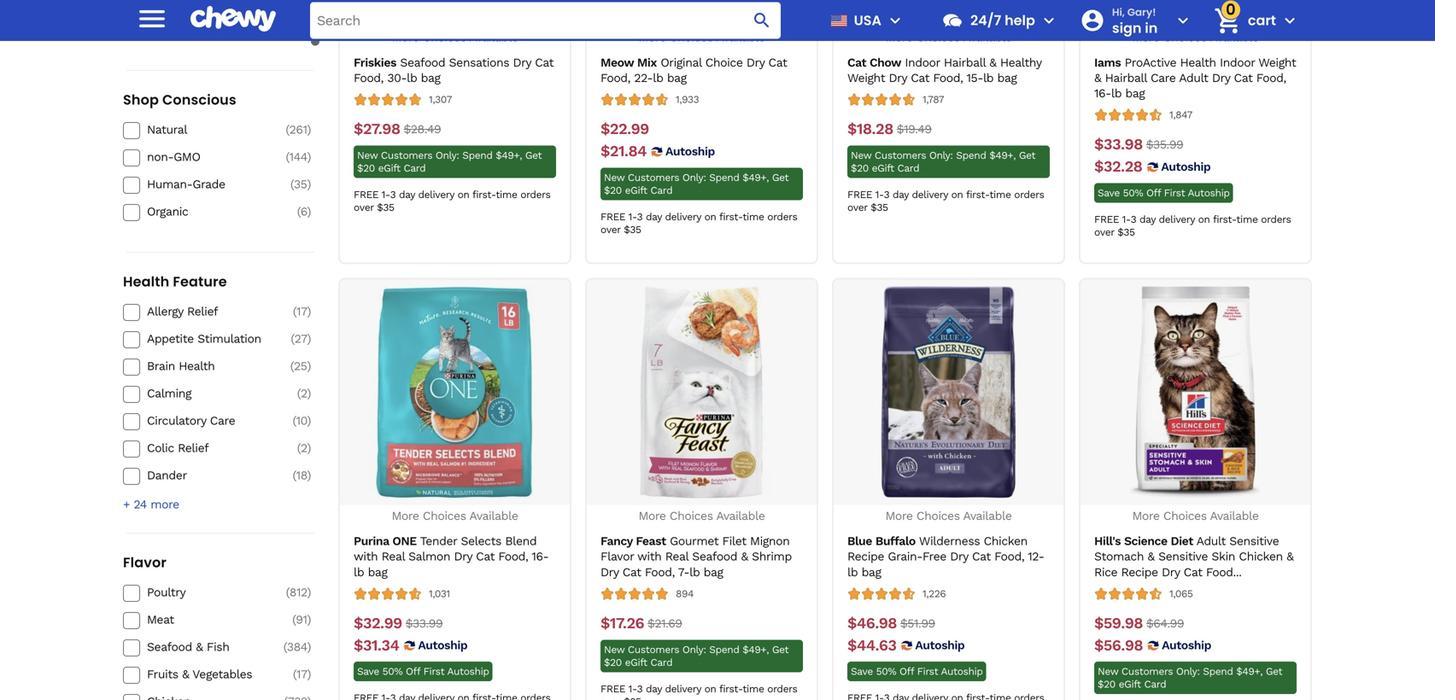 Task type: locate. For each thing, give the bounding box(es) containing it.
$22.99 text field
[[601, 120, 649, 139]]

$59.98 text field
[[1095, 615, 1143, 633]]

0 horizontal spatial hairball
[[944, 56, 986, 70]]

off for $31.34
[[406, 666, 420, 678]]

recipe inside wilderness chicken recipe grain-free dry cat food, 12- lb bag
[[848, 550, 885, 564]]

new customers only: spend $49+, get $20 egift card for $17.26
[[604, 644, 789, 669]]

usa button
[[824, 0, 906, 41]]

0 vertical spatial adult
[[1180, 71, 1209, 85]]

1 horizontal spatial 16-
[[1095, 86, 1112, 101]]

3 ) from the top
[[307, 177, 311, 191]]

lb
[[407, 71, 417, 85], [653, 71, 664, 85], [984, 71, 994, 85], [1112, 86, 1122, 101], [354, 566, 364, 580], [690, 566, 700, 580], [848, 566, 858, 580]]

0 vertical spatial 17
[[297, 305, 307, 319]]

lb inside seafood sensations dry cat food, 30-lb bag
[[407, 71, 417, 85]]

choices up diet
[[1164, 509, 1207, 524]]

card for $22.99
[[651, 185, 673, 197]]

$59.98 $64.99
[[1095, 615, 1185, 633]]

2 2 from the top
[[301, 441, 307, 456]]

hairball down iams
[[1106, 71, 1147, 85]]

4 ) from the top
[[307, 205, 311, 219]]

more for cat chow
[[886, 30, 913, 44]]

1,787
[[923, 94, 944, 106]]

( 17 ) up ( 27 )
[[293, 305, 311, 319]]

food, left 12-
[[995, 550, 1025, 564]]

0 horizontal spatial real
[[382, 550, 405, 564]]

colic relief link
[[147, 441, 268, 456]]

free
[[923, 550, 947, 564]]

) for appetite stimulation
[[307, 332, 311, 346]]

$35.99 text field
[[1147, 136, 1184, 154]]

new customers only: spend $49+, get $20 egift card for $18.28
[[851, 150, 1036, 174]]

food,
[[354, 71, 384, 85], [601, 71, 631, 85], [934, 71, 963, 85], [1257, 71, 1287, 85], [499, 550, 528, 564], [995, 550, 1025, 564], [645, 566, 675, 580]]

choices for original
[[670, 30, 713, 44]]

fruits & vegetables link
[[147, 667, 268, 683]]

orders for $18.28
[[1015, 189, 1045, 201]]

( for human-grade
[[290, 177, 294, 191]]

0 horizontal spatial first
[[424, 666, 445, 678]]

customers for $27.98
[[381, 150, 433, 162]]

$35 for $18.28
[[871, 202, 888, 214]]

new
[[357, 150, 378, 162], [851, 150, 872, 162], [604, 172, 625, 184], [604, 644, 625, 656], [1098, 666, 1119, 678]]

health up allergy
[[123, 272, 170, 291]]

50% for $32.28
[[1123, 187, 1144, 199]]

15 ) from the top
[[307, 668, 311, 682]]

meow mix
[[601, 56, 657, 70]]

free down $18.28 text box
[[848, 189, 873, 201]]

1 vertical spatial seafood
[[692, 550, 738, 564]]

only: down $19.49 text field
[[930, 150, 953, 162]]

0 vertical spatial seafood
[[400, 56, 445, 70]]

1 vertical spatial ( 2 )
[[297, 441, 311, 456]]

more for iams
[[1133, 30, 1160, 44]]

( for meat
[[292, 613, 296, 627]]

0 horizontal spatial indoor
[[905, 56, 941, 70]]

2 horizontal spatial first
[[1164, 187, 1186, 199]]

more for meow mix
[[639, 30, 666, 44]]

1 horizontal spatial first
[[917, 666, 939, 678]]

1 vertical spatial 2
[[301, 441, 307, 456]]

1 horizontal spatial indoor
[[1220, 56, 1256, 70]]

fancy feast
[[601, 535, 666, 549]]

1 horizontal spatial save
[[851, 666, 873, 678]]

( for natural
[[286, 123, 289, 137]]

2 real from the left
[[666, 550, 689, 564]]

seafood & fish
[[147, 641, 229, 655]]

bag inside original choice dry cat food, 22-lb bag
[[667, 71, 687, 85]]

91
[[296, 613, 307, 627]]

cat down fancy feast
[[623, 566, 641, 580]]

bag inside wilderness chicken recipe grain-free dry cat food, 12- lb bag
[[862, 566, 881, 580]]

cat inside seafood sensations dry cat food, 30-lb bag
[[535, 56, 554, 70]]

cat
[[535, 56, 554, 70], [769, 56, 787, 70], [848, 56, 867, 70], [911, 71, 930, 85], [1235, 71, 1253, 85], [476, 550, 495, 564], [973, 550, 991, 564], [623, 566, 641, 580], [1184, 566, 1203, 580]]

& inside the gourmet filet mignon flavor with real seafood & shrimp dry cat food, 7-lb bag
[[741, 550, 748, 564]]

healthy
[[1001, 56, 1042, 70]]

$27.98 text field
[[354, 120, 400, 139]]

& inside 'proactive health indoor weight & hairball care adult dry cat food, 16-lb bag'
[[1095, 71, 1102, 85]]

7 ) from the top
[[307, 359, 311, 373]]

2 vertical spatial health
[[179, 359, 215, 373]]

1 vertical spatial hairball
[[1106, 71, 1147, 85]]

more up friskies
[[392, 30, 419, 44]]

0 horizontal spatial save 50% off first autoship
[[357, 666, 489, 678]]

$17.26 text field
[[601, 615, 644, 633]]

1 ) from the top
[[307, 123, 311, 137]]

relief for colic relief
[[178, 441, 209, 456]]

bag down "blue buffalo"
[[862, 566, 881, 580]]

17 up ( 27 )
[[297, 305, 307, 319]]

first for $31.34
[[424, 666, 445, 678]]

dry down wilderness
[[951, 550, 969, 564]]

14 ) from the top
[[307, 641, 311, 655]]

3 down "$32.28" text box
[[1131, 214, 1137, 226]]

with inside tender selects blend with real salmon dry cat food, 16- lb bag
[[354, 550, 378, 564]]

$18.28 text field
[[848, 120, 894, 139]]

bag inside indoor hairball & healthy weight dry cat food, 15-lb bag
[[998, 71, 1017, 85]]

indoor hairball & healthy weight dry cat food, 15-lb bag
[[848, 56, 1042, 85]]

0 vertical spatial 16-
[[1095, 86, 1112, 101]]

choices right in
[[1164, 30, 1207, 44]]

24/7 help link
[[935, 0, 1036, 41]]

seafood & fish link
[[147, 640, 268, 656]]

2 ( 2 ) from the top
[[297, 441, 311, 456]]

free down "$27.98" text field
[[354, 189, 379, 201]]

off down $33.99 text field
[[406, 666, 420, 678]]

0 horizontal spatial seafood
[[147, 641, 192, 655]]

sign
[[1113, 18, 1142, 37]]

0 vertical spatial recipe
[[848, 550, 885, 564]]

$20
[[357, 162, 375, 174], [851, 162, 869, 174], [604, 185, 622, 197], [604, 657, 622, 669], [1098, 679, 1116, 691]]

1 indoor from the left
[[905, 56, 941, 70]]

2 horizontal spatial seafood
[[692, 550, 738, 564]]

free down "$32.28" text box
[[1095, 214, 1120, 226]]

choices up wilderness
[[917, 509, 960, 524]]

261
[[289, 123, 307, 137]]

available for hairball
[[964, 30, 1012, 44]]

$27.98
[[354, 120, 400, 138]]

3 for $18.28
[[884, 189, 890, 201]]

more for hill's science diet
[[1133, 509, 1160, 524]]

egift for $18.28
[[872, 162, 895, 174]]

1 horizontal spatial real
[[666, 550, 689, 564]]

0 horizontal spatial chicken
[[984, 535, 1028, 549]]

dry up 1,065
[[1162, 566, 1180, 580]]

$20 down "$27.98" text field
[[357, 162, 375, 174]]

egift for $22.99
[[625, 185, 648, 197]]

& right skin
[[1287, 550, 1294, 564]]

0 vertical spatial health
[[1181, 56, 1217, 70]]

$20 down $18.28 text box
[[851, 162, 869, 174]]

first down $33.99 text field
[[424, 666, 445, 678]]

dry inside the gourmet filet mignon flavor with real seafood & shrimp dry cat food, 7-lb bag
[[601, 566, 619, 580]]

2 17 from the top
[[297, 668, 307, 682]]

health down appetite stimulation
[[179, 359, 215, 373]]

16- inside 'proactive health indoor weight & hairball care adult dry cat food, 16-lb bag'
[[1095, 86, 1112, 101]]

1 horizontal spatial save 50% off first autoship
[[851, 666, 983, 678]]

brain health
[[147, 359, 215, 373]]

& inside seafood & fish link
[[196, 641, 203, 655]]

relief down circulatory care
[[178, 441, 209, 456]]

food, inside original choice dry cat food, 22-lb bag
[[601, 71, 631, 85]]

dry down fancy
[[601, 566, 619, 580]]

more up chow
[[886, 30, 913, 44]]

1 horizontal spatial off
[[900, 666, 914, 678]]

save 50% off first autoship down $51.99 text box
[[851, 666, 983, 678]]

) for organic
[[307, 205, 311, 219]]

save 50% off first autoship for $44.63
[[851, 666, 983, 678]]

only: for $18.28
[[930, 150, 953, 162]]

1 horizontal spatial with
[[638, 550, 662, 564]]

0 horizontal spatial care
[[210, 414, 235, 428]]

1 vertical spatial chicken
[[1240, 550, 1283, 564]]

customers for $22.99
[[628, 172, 680, 184]]

choices up seafood sensations dry cat food, 30-lb bag
[[423, 30, 466, 44]]

bag inside the gourmet filet mignon flavor with real seafood & shrimp dry cat food, 7-lb bag
[[704, 566, 723, 580]]

$49+,
[[496, 150, 522, 162], [990, 150, 1016, 162], [743, 172, 769, 184], [743, 644, 769, 656], [1237, 666, 1263, 678]]

indoor inside 'proactive health indoor weight & hairball care adult dry cat food, 16-lb bag'
[[1220, 56, 1256, 70]]

food, inside tender selects blend with real salmon dry cat food, 16- lb bag
[[499, 550, 528, 564]]

dry inside adult sensitive stomach & sensitive skin chicken & rice recipe dry cat food...
[[1162, 566, 1180, 580]]

cart
[[1248, 11, 1277, 30]]

2 up ( 10 )
[[301, 387, 307, 401]]

& left fish
[[196, 641, 203, 655]]

1 horizontal spatial weight
[[1259, 56, 1297, 70]]

care down calming link
[[210, 414, 235, 428]]

weight down "cat chow"
[[848, 71, 885, 85]]

with down the purina
[[354, 550, 378, 564]]

$28.49 text field
[[404, 120, 441, 139]]

11 ) from the top
[[307, 469, 311, 483]]

1 horizontal spatial 50%
[[876, 666, 897, 678]]

chicken inside adult sensitive stomach & sensitive skin chicken & rice recipe dry cat food...
[[1240, 550, 1283, 564]]

care
[[1151, 71, 1176, 85], [210, 414, 235, 428]]

cat down the selects
[[476, 550, 495, 564]]

1,933
[[676, 94, 699, 106]]

iams
[[1095, 56, 1122, 70]]

13 ) from the top
[[307, 613, 311, 627]]

17
[[297, 305, 307, 319], [297, 668, 307, 682]]

1 ( 2 ) from the top
[[297, 387, 311, 401]]

$35 down $18.28 text box
[[871, 202, 888, 214]]

( 2 ) for calming
[[297, 387, 311, 401]]

1- down $18.28 text box
[[876, 189, 884, 201]]

1- down $17.26 text box
[[629, 683, 637, 695]]

1 horizontal spatial flavor
[[601, 550, 634, 564]]

adult inside 'proactive health indoor weight & hairball care adult dry cat food, 16-lb bag'
[[1180, 71, 1209, 85]]

choices for indoor
[[917, 30, 960, 44]]

bag down original
[[667, 71, 687, 85]]

more up buffalo
[[886, 509, 913, 524]]

2 indoor from the left
[[1220, 56, 1256, 70]]

2 horizontal spatial off
[[1147, 187, 1161, 199]]

adult up 1,847
[[1180, 71, 1209, 85]]

$21.84 text field
[[601, 142, 647, 161]]

dry down items icon
[[1213, 71, 1231, 85]]

seafood inside seafood sensations dry cat food, 30-lb bag
[[400, 56, 445, 70]]

1 with from the left
[[354, 550, 378, 564]]

free 1-3 day delivery on first-time orders over $35 for $17.26
[[601, 683, 798, 701]]

first- for $27.98
[[473, 189, 496, 201]]

with
[[147, 19, 173, 33]]

adult up skin
[[1197, 535, 1226, 549]]

spend for $18.28
[[957, 150, 987, 162]]

0 vertical spatial 2
[[301, 387, 307, 401]]

free for $18.28
[[848, 189, 873, 201]]

0 horizontal spatial sensitive
[[1159, 550, 1208, 564]]

1 real from the left
[[382, 550, 405, 564]]

$19.49
[[897, 122, 932, 136]]

more
[[392, 30, 419, 44], [639, 30, 666, 44], [886, 30, 913, 44], [1133, 30, 1160, 44], [392, 509, 419, 524], [639, 509, 666, 524], [886, 509, 913, 524], [1133, 509, 1160, 524]]

new customers only: spend $49+, get $20 egift card
[[357, 150, 542, 174], [851, 150, 1036, 174], [604, 172, 789, 197], [604, 644, 789, 669], [1098, 666, 1283, 691]]

1 vertical spatial ( 17 )
[[293, 668, 311, 682]]

2 horizontal spatial save 50% off first autoship
[[1098, 187, 1230, 199]]

over down $18.28 text box
[[848, 202, 868, 214]]

cat inside adult sensitive stomach & sensitive skin chicken & rice recipe dry cat food...
[[1184, 566, 1203, 580]]

save 50% off first autoship down $33.99 text field
[[357, 666, 489, 678]]

available down cart in the right top of the page
[[1211, 30, 1259, 44]]

blue buffalo
[[848, 535, 916, 549]]

1- for $17.26
[[629, 683, 637, 695]]

new customers only: spend $49+, get $20 egift card down $21.69 text box
[[604, 644, 789, 669]]

( 17 ) for fruits & vegetables
[[293, 668, 311, 682]]

more up mix
[[639, 30, 666, 44]]

available up the selects
[[470, 509, 518, 524]]

$32.99 $33.99
[[354, 615, 443, 633]]

get for $18.28
[[1019, 150, 1036, 162]]

0 horizontal spatial 16-
[[532, 550, 549, 564]]

0 horizontal spatial off
[[406, 666, 420, 678]]

2 ) from the top
[[307, 150, 311, 164]]

indoor down cart link
[[1220, 56, 1256, 70]]

relief up appetite stimulation
[[187, 305, 218, 319]]

customers for $18.28
[[875, 150, 927, 162]]

0 vertical spatial hairball
[[944, 56, 986, 70]]

care inside circulatory care link
[[210, 414, 235, 428]]

autoship down 1,226
[[941, 666, 983, 678]]

( for dander
[[293, 469, 296, 483]]

2 for calming
[[301, 387, 307, 401]]

0 vertical spatial ( 2 )
[[297, 387, 311, 401]]

customers down $18.28 $19.49
[[875, 150, 927, 162]]

16-
[[1095, 86, 1112, 101], [532, 550, 549, 564]]

available up sensations
[[470, 30, 518, 44]]

available
[[470, 30, 518, 44], [717, 30, 765, 44], [964, 30, 1012, 44], [1211, 30, 1259, 44], [470, 509, 518, 524], [717, 509, 765, 524], [964, 509, 1012, 524], [1211, 509, 1259, 524]]

over down "$32.28" text box
[[1095, 227, 1115, 239]]

more choices available up original
[[639, 30, 765, 44]]

sensitive
[[1230, 535, 1280, 549], [1159, 550, 1208, 564]]

0 horizontal spatial with
[[354, 550, 378, 564]]

hill's
[[1095, 535, 1121, 549]]

1-
[[382, 189, 390, 201], [876, 189, 884, 201], [629, 211, 637, 223], [1123, 214, 1131, 226], [629, 683, 637, 695]]

) for meat
[[307, 613, 311, 627]]

food...
[[1207, 566, 1242, 580]]

1 horizontal spatial care
[[1151, 71, 1176, 85]]

new customers only: spend $49+, get $20 egift card down $28.49 text field
[[357, 150, 542, 174]]

1 horizontal spatial seafood
[[400, 56, 445, 70]]

over down $21.84 text box
[[601, 224, 621, 236]]

0 horizontal spatial save
[[357, 666, 379, 678]]

purina one tender selects blend with real salmon dry cat food, 16-lb bag image
[[349, 287, 561, 499]]

16- down blend
[[532, 550, 549, 564]]

autoship down 1,847
[[1188, 187, 1230, 199]]

2 vertical spatial seafood
[[147, 641, 192, 655]]

1 vertical spatial 17
[[297, 668, 307, 682]]

lb up $28.49
[[407, 71, 417, 85]]

1 17 from the top
[[297, 305, 307, 319]]

items image
[[1213, 6, 1243, 36]]

dry right sensations
[[513, 56, 531, 70]]

& right the 'fruits'
[[182, 668, 189, 682]]

1- down "$27.98" text field
[[382, 189, 390, 201]]

more choices available for indoor
[[886, 30, 1012, 44]]

circulatory care
[[147, 414, 235, 428]]

free 1-3 day delivery on first-time orders over $35
[[354, 189, 551, 214], [848, 189, 1045, 214], [601, 211, 798, 236], [1095, 214, 1292, 239], [601, 683, 798, 701]]

health inside 'proactive health indoor weight & hairball care adult dry cat food, 16-lb bag'
[[1181, 56, 1217, 70]]

& down iams
[[1095, 71, 1102, 85]]

15-
[[967, 71, 984, 85]]

food, inside 'proactive health indoor weight & hairball care adult dry cat food, 16-lb bag'
[[1257, 71, 1287, 85]]

0 vertical spatial sensitive
[[1230, 535, 1280, 549]]

1 vertical spatial sensitive
[[1159, 550, 1208, 564]]

choices up tender
[[423, 509, 466, 524]]

day for $17.26
[[646, 683, 662, 695]]

adult
[[1180, 71, 1209, 85], [1197, 535, 1226, 549]]

3 for $27.98
[[390, 189, 396, 201]]

( for fruits & vegetables
[[293, 668, 297, 682]]

seafood for seafood sensations dry cat food, 30-lb bag
[[400, 56, 445, 70]]

day down $27.98 $28.49
[[399, 189, 415, 201]]

on for $27.98
[[458, 189, 470, 201]]

more choices available for gourmet
[[639, 509, 765, 524]]

bag inside seafood sensations dry cat food, 30-lb bag
[[421, 71, 441, 85]]

bag right 7-
[[704, 566, 723, 580]]

free
[[354, 189, 379, 201], [848, 189, 873, 201], [601, 211, 626, 223], [1095, 214, 1120, 226], [601, 683, 626, 695]]

0 horizontal spatial recipe
[[848, 550, 885, 564]]

24/7 help
[[971, 11, 1036, 30]]

3 for $17.26
[[637, 683, 643, 695]]

chicken right skin
[[1240, 550, 1283, 564]]

real inside tender selects blend with real salmon dry cat food, 16- lb bag
[[382, 550, 405, 564]]

16- inside tender selects blend with real salmon dry cat food, 16- lb bag
[[532, 550, 549, 564]]

1 vertical spatial relief
[[178, 441, 209, 456]]

50%
[[1123, 187, 1144, 199], [383, 666, 403, 678], [876, 666, 897, 678]]

1 vertical spatial care
[[210, 414, 235, 428]]

12 ) from the top
[[307, 586, 311, 600]]

0 horizontal spatial health
[[123, 272, 170, 291]]

more for purina one
[[392, 509, 419, 524]]

get for $17.26
[[772, 644, 789, 656]]

$46.98 text field
[[848, 615, 897, 633]]

50% for $31.34
[[383, 666, 403, 678]]

1 vertical spatial weight
[[848, 71, 885, 85]]

care down proactive
[[1151, 71, 1176, 85]]

day for $27.98
[[399, 189, 415, 201]]

$33.98 text field
[[1095, 136, 1143, 154]]

) for dander
[[307, 469, 311, 483]]

1 ( 17 ) from the top
[[293, 305, 311, 319]]

hill's science diet
[[1095, 535, 1194, 549]]

9 ) from the top
[[307, 414, 311, 428]]

cat inside 'proactive health indoor weight & hairball care adult dry cat food, 16-lb bag'
[[1235, 71, 1253, 85]]

save down $44.63 text box
[[851, 666, 873, 678]]

new customers only: spend $49+, get $20 egift card for $27.98
[[357, 150, 542, 174]]

0 horizontal spatial 50%
[[383, 666, 403, 678]]

0 vertical spatial ( 17 )
[[293, 305, 311, 319]]

1 horizontal spatial chicken
[[1240, 550, 1283, 564]]

cat down submit search icon
[[769, 56, 787, 70]]

0 vertical spatial relief
[[187, 305, 218, 319]]

only:
[[436, 150, 459, 162], [930, 150, 953, 162], [683, 172, 706, 184], [683, 644, 706, 656], [1177, 666, 1200, 678]]

save 50% off first autoship
[[1098, 187, 1230, 199], [357, 666, 489, 678], [851, 666, 983, 678]]

cat up 1,787
[[911, 71, 930, 85]]

selects
[[461, 535, 502, 549]]

new down $18.28 text box
[[851, 150, 872, 162]]

$19.49 text field
[[897, 120, 932, 139]]

in
[[1145, 18, 1158, 37]]

2 horizontal spatial health
[[1181, 56, 1217, 70]]

50% down "$32.28" text box
[[1123, 187, 1144, 199]]

1 horizontal spatial health
[[179, 359, 215, 373]]

lb down the purina
[[354, 566, 364, 580]]

$44.63
[[848, 637, 897, 655]]

fish
[[207, 641, 229, 655]]

1,031
[[429, 588, 450, 600]]

day for $18.28
[[893, 189, 909, 201]]

flavor
[[601, 550, 634, 564], [123, 553, 167, 573]]

1- for $27.98
[[382, 189, 390, 201]]

spend for $27.98
[[463, 150, 493, 162]]

1 vertical spatial 16-
[[532, 550, 549, 564]]

( for non-gmo
[[286, 150, 289, 164]]

50% down $44.63 text box
[[876, 666, 897, 678]]

2 with from the left
[[638, 550, 662, 564]]

bag down proactive
[[1126, 86, 1145, 101]]

0 vertical spatial weight
[[1259, 56, 1297, 70]]

cat inside indoor hairball & healthy weight dry cat food, 15-lb bag
[[911, 71, 930, 85]]

available up wilderness
[[964, 509, 1012, 524]]

8 ) from the top
[[307, 387, 311, 401]]

card for $18.28
[[898, 162, 920, 174]]

only: down $64.99 text box
[[1177, 666, 1200, 678]]

more choices available for adult
[[1133, 509, 1259, 524]]

food, inside seafood sensations dry cat food, 30-lb bag
[[354, 71, 384, 85]]

first for $32.28
[[1164, 187, 1186, 199]]

chicken inside wilderness chicken recipe grain-free dry cat food, 12- lb bag
[[984, 535, 1028, 549]]

health inside "link"
[[179, 359, 215, 373]]

account menu image
[[1173, 10, 1194, 31]]

$20 down $17.26 text box
[[604, 657, 622, 669]]

tender
[[420, 535, 457, 549]]

egift down '$17.26 $21.69'
[[625, 657, 648, 669]]

24/7
[[971, 11, 1002, 30]]

0 vertical spatial chicken
[[984, 535, 1028, 549]]

cat inside original choice dry cat food, 22-lb bag
[[769, 56, 787, 70]]

( 2 )
[[297, 387, 311, 401], [297, 441, 311, 456]]

3 down $27.98 $28.49
[[390, 189, 396, 201]]

more up science on the right bottom of the page
[[1133, 509, 1160, 524]]

1 horizontal spatial recipe
[[1122, 566, 1159, 580]]

5 ) from the top
[[307, 305, 311, 319]]

brain health link
[[147, 359, 268, 374]]

1 vertical spatial recipe
[[1122, 566, 1159, 580]]

lb inside original choice dry cat food, 22-lb bag
[[653, 71, 664, 85]]

help menu image
[[1039, 10, 1060, 31]]

more choices available for proactive
[[1133, 30, 1259, 44]]

day down "$32.28" text box
[[1140, 214, 1156, 226]]

new for $22.99
[[604, 172, 625, 184]]

1 horizontal spatial hairball
[[1106, 71, 1147, 85]]

over right ( 6 )
[[354, 202, 374, 214]]

1 vertical spatial adult
[[1197, 535, 1226, 549]]

more choices available for original
[[639, 30, 765, 44]]

vegetables
[[193, 668, 252, 682]]

2 ( 17 ) from the top
[[293, 668, 311, 682]]

lb inside 'proactive health indoor weight & hairball care adult dry cat food, 16-lb bag'
[[1112, 86, 1122, 101]]

first- for $17.26
[[720, 683, 743, 695]]

3 down $18.28 $19.49
[[884, 189, 890, 201]]

( 2 ) for colic relief
[[297, 441, 311, 456]]

( 2 ) up ( 18 )
[[297, 441, 311, 456]]

3
[[390, 189, 396, 201], [884, 189, 890, 201], [637, 211, 643, 223], [1131, 214, 1137, 226], [637, 683, 643, 695]]

2 horizontal spatial 50%
[[1123, 187, 1144, 199]]

0 horizontal spatial weight
[[848, 71, 885, 85]]

$33.98 $35.99
[[1095, 136, 1184, 154]]

dry inside seafood sensations dry cat food, 30-lb bag
[[513, 56, 531, 70]]

1 2 from the top
[[301, 387, 307, 401]]

dry right choice
[[747, 56, 765, 70]]

lb inside the gourmet filet mignon flavor with real seafood & shrimp dry cat food, 7-lb bag
[[690, 566, 700, 580]]

35
[[294, 177, 307, 191]]

144
[[289, 150, 307, 164]]

human-grade
[[147, 177, 225, 191]]

food, down friskies
[[354, 71, 384, 85]]

customers down $21.84 text box
[[628, 172, 680, 184]]

10 ) from the top
[[307, 441, 311, 456]]

with down feast
[[638, 550, 662, 564]]

25
[[294, 359, 307, 373]]

fancy
[[601, 535, 633, 549]]

spend
[[463, 150, 493, 162], [957, 150, 987, 162], [710, 172, 740, 184], [710, 644, 740, 656], [1204, 666, 1234, 678]]

$46.98 $51.99
[[848, 615, 936, 633]]

hairball inside indoor hairball & healthy weight dry cat food, 15-lb bag
[[944, 56, 986, 70]]

customers for $17.26
[[628, 644, 680, 656]]

0 vertical spatial care
[[1151, 71, 1176, 85]]

cat down cart link
[[1235, 71, 1253, 85]]

$20 for $18.28
[[851, 162, 869, 174]]

available for sensations
[[470, 30, 518, 44]]

6 ) from the top
[[307, 332, 311, 346]]

cart menu image
[[1280, 10, 1301, 31]]

$49+, for $17.26
[[743, 644, 769, 656]]

delivery for $18.28
[[912, 189, 948, 201]]

$33.99
[[406, 617, 443, 631]]

) for non-gmo
[[307, 150, 311, 164]]

( 2 ) up ( 10 )
[[297, 387, 311, 401]]

health for proactive
[[1181, 56, 1217, 70]]

2 horizontal spatial save
[[1098, 187, 1120, 199]]

chicken
[[984, 535, 1028, 549], [1240, 550, 1283, 564]]

12-
[[1028, 550, 1045, 564]]

cat inside the gourmet filet mignon flavor with real seafood & shrimp dry cat food, 7-lb bag
[[623, 566, 641, 580]]

gourmet
[[670, 535, 719, 549]]



Task type: describe. For each thing, give the bounding box(es) containing it.
calming link
[[147, 386, 268, 402]]

hi, gary! sign in
[[1113, 5, 1158, 37]]

on for $18.28
[[952, 189, 964, 201]]

only: for $27.98
[[436, 150, 459, 162]]

non-
[[147, 150, 174, 164]]

more for friskies
[[392, 30, 419, 44]]

gourmet filet mignon flavor with real seafood & shrimp dry cat food, 7-lb bag
[[601, 535, 792, 580]]

free for $17.26
[[601, 683, 626, 695]]

indoor inside indoor hairball & healthy weight dry cat food, 15-lb bag
[[905, 56, 941, 70]]

more choices available for seafood
[[392, 30, 518, 44]]

health for brain
[[179, 359, 215, 373]]

$56.98
[[1095, 637, 1144, 655]]

$17.26 $21.69
[[601, 615, 682, 633]]

adult inside adult sensitive stomach & sensitive skin chicken & rice recipe dry cat food...
[[1197, 535, 1226, 549]]

$56.98 text field
[[1095, 637, 1144, 656]]

available for sensitive
[[1211, 509, 1259, 524]]

meow
[[601, 56, 634, 70]]

spend for $17.26
[[710, 644, 740, 656]]

3 down $21.84 text box
[[637, 211, 643, 223]]

recipe inside adult sensitive stomach & sensitive skin chicken & rice recipe dry cat food...
[[1122, 566, 1159, 580]]

$31.34 text field
[[354, 637, 399, 656]]

dry inside tender selects blend with real salmon dry cat food, 16- lb bag
[[454, 550, 472, 564]]

$64.99 text field
[[1147, 615, 1185, 633]]

lb inside indoor hairball & healthy weight dry cat food, 15-lb bag
[[984, 71, 994, 85]]

tender selects blend with real salmon dry cat food, 16- lb bag
[[354, 535, 549, 580]]

on for $17.26
[[705, 683, 717, 695]]

$49+, for $18.28
[[990, 150, 1016, 162]]

gmo
[[174, 150, 200, 164]]

autoship down $51.99 text box
[[916, 639, 965, 653]]

) for brain health
[[307, 359, 311, 373]]

submit search image
[[752, 10, 773, 31]]

( 27 )
[[291, 332, 311, 346]]

dander link
[[147, 468, 268, 484]]

choices for gourmet
[[670, 509, 713, 524]]

save for $32.28
[[1098, 187, 1120, 199]]

get for $27.98
[[525, 150, 542, 162]]

blue
[[848, 535, 873, 549]]

50% for $44.63
[[876, 666, 897, 678]]

circulatory care link
[[147, 414, 268, 429]]

18
[[296, 469, 307, 483]]

& down science on the right bottom of the page
[[1148, 550, 1155, 564]]

feature
[[173, 272, 227, 291]]

delivery for $27.98
[[418, 189, 455, 201]]

$21.69 text field
[[648, 615, 682, 633]]

$32.28 text field
[[1095, 158, 1143, 177]]

bag inside tender selects blend with real salmon dry cat food, 16- lb bag
[[368, 566, 388, 580]]

$31.34
[[354, 637, 399, 655]]

allergy relief
[[147, 305, 218, 319]]

$35 down $21.84 text box
[[624, 224, 642, 236]]

only: for $22.99
[[683, 172, 706, 184]]

& inside fruits & vegetables "link"
[[182, 668, 189, 682]]

flavor inside the gourmet filet mignon flavor with real seafood & shrimp dry cat food, 7-lb bag
[[601, 550, 634, 564]]

30-
[[387, 71, 407, 85]]

mignon
[[750, 535, 790, 549]]

menu image
[[885, 10, 906, 31]]

Search text field
[[310, 2, 781, 39]]

) for colic relief
[[307, 441, 311, 456]]

( for colic relief
[[297, 441, 301, 456]]

1 horizontal spatial sensitive
[[1230, 535, 1280, 549]]

) for seafood & fish
[[307, 641, 311, 655]]

diet
[[1171, 535, 1194, 549]]

sensations
[[449, 56, 510, 70]]

1,847
[[1170, 109, 1193, 121]]

grain
[[176, 19, 205, 33]]

free 1-3 day delivery on first-time orders over $35 for $27.98
[[354, 189, 551, 214]]

( 17 ) for allergy relief
[[293, 305, 311, 319]]

food, inside wilderness chicken recipe grain-free dry cat food, 12- lb bag
[[995, 550, 1025, 564]]

original choice dry cat food, 22-lb bag
[[601, 56, 787, 85]]

allergy relief link
[[147, 304, 268, 320]]

meat link
[[147, 613, 268, 628]]

cart link
[[1207, 0, 1277, 41]]

) for fruits & vegetables
[[307, 668, 311, 682]]

poultry
[[147, 586, 186, 600]]

( for brain health
[[290, 359, 294, 373]]

skin
[[1212, 550, 1236, 564]]

shop conscious
[[123, 90, 237, 109]]

dry inside wilderness chicken recipe grain-free dry cat food, 12- lb bag
[[951, 550, 969, 564]]

seafood for seafood & fish
[[147, 641, 192, 655]]

only: for $17.26
[[683, 644, 706, 656]]

$32.99 text field
[[354, 615, 402, 633]]

590
[[277, 19, 297, 33]]

human-grade link
[[147, 177, 268, 192]]

more choices available for wilderness
[[886, 509, 1012, 524]]

$27.98 $28.49
[[354, 120, 441, 138]]

weight inside 'proactive health indoor weight & hairball care adult dry cat food, 16-lb bag'
[[1259, 56, 1297, 70]]

with inside the gourmet filet mignon flavor with real seafood & shrimp dry cat food, 7-lb bag
[[638, 550, 662, 564]]

$33.99 text field
[[406, 615, 443, 633]]

first- for $18.28
[[967, 189, 990, 201]]

bag inside 'proactive health indoor weight & hairball care adult dry cat food, 16-lb bag'
[[1126, 86, 1145, 101]]

$35 down "$32.28" text box
[[1118, 227, 1135, 239]]

$46.98
[[848, 615, 897, 633]]

$44.63 text field
[[848, 637, 897, 656]]

autoship down 1,031
[[447, 666, 489, 678]]

delivery for $17.26
[[665, 683, 701, 695]]

care inside 'proactive health indoor weight & hairball care adult dry cat food, 16-lb bag'
[[1151, 71, 1176, 85]]

one
[[393, 535, 417, 549]]

( for circulatory care
[[293, 414, 296, 428]]

Product search field
[[310, 2, 781, 39]]

) for natural
[[307, 123, 311, 137]]

meat
[[147, 613, 174, 627]]

gary!
[[1128, 5, 1157, 19]]

appetite
[[147, 332, 194, 346]]

egift down $56.98 text box
[[1119, 679, 1142, 691]]

real inside the gourmet filet mignon flavor with real seafood & shrimp dry cat food, 7-lb bag
[[666, 550, 689, 564]]

( 6 )
[[297, 205, 311, 219]]

food, inside indoor hairball & healthy weight dry cat food, 15-lb bag
[[934, 71, 963, 85]]

appetite stimulation
[[147, 332, 261, 346]]

1,226
[[923, 588, 946, 600]]

1 vertical spatial health
[[123, 272, 170, 291]]

free down $21.84 text box
[[601, 211, 626, 223]]

customers down $56.98 text box
[[1122, 666, 1174, 678]]

hi,
[[1113, 5, 1125, 19]]

$51.99 text field
[[901, 615, 936, 633]]

$18.28 $19.49
[[848, 120, 932, 138]]

dander
[[147, 469, 187, 483]]

dry inside indoor hairball & healthy weight dry cat food, 15-lb bag
[[889, 71, 907, 85]]

free for $27.98
[[354, 189, 379, 201]]

natural link
[[147, 122, 268, 138]]

seafood inside the gourmet filet mignon flavor with real seafood & shrimp dry cat food, 7-lb bag
[[692, 550, 738, 564]]

get for $22.99
[[772, 172, 789, 184]]

new down $56.98 text box
[[1098, 666, 1119, 678]]

menu image
[[135, 1, 169, 36]]

cat left chow
[[848, 56, 867, 70]]

new for $17.26
[[604, 644, 625, 656]]

hill's science diet adult sensitive stomach & sensitive skin chicken & rice recipe dry cat food, 15.5-lb bag image
[[1090, 287, 1302, 499]]

dry inside 'proactive health indoor weight & hairball care adult dry cat food, 16-lb bag'
[[1213, 71, 1231, 85]]

812
[[289, 586, 307, 600]]

orders for $17.26
[[768, 683, 798, 695]]

autoship down $33.99 text field
[[418, 639, 468, 653]]

17 for allergy relief
[[297, 305, 307, 319]]

$49+, for $22.99
[[743, 172, 769, 184]]

original
[[661, 56, 702, 70]]

grain-
[[888, 550, 923, 564]]

+
[[123, 498, 130, 512]]

organic link
[[147, 204, 268, 220]]

( for calming
[[297, 387, 301, 401]]

poultry link
[[147, 585, 268, 601]]

10
[[296, 414, 307, 428]]

0 horizontal spatial flavor
[[123, 553, 167, 573]]

chewy support image
[[942, 9, 964, 32]]

with grain
[[147, 19, 205, 33]]

384
[[287, 641, 307, 655]]

available for choice
[[717, 30, 765, 44]]

( for organic
[[297, 205, 301, 219]]

food, inside the gourmet filet mignon flavor with real seafood & shrimp dry cat food, 7-lb bag
[[645, 566, 675, 580]]

conscious
[[162, 90, 237, 109]]

off for $44.63
[[900, 666, 914, 678]]

non-gmo link
[[147, 150, 268, 165]]

time for $17.26
[[743, 683, 764, 695]]

( 261 )
[[286, 123, 311, 137]]

grade
[[193, 177, 225, 191]]

( for poultry
[[286, 586, 289, 600]]

seafood sensations dry cat food, 30-lb bag
[[354, 56, 554, 85]]

& inside indoor hairball & healthy weight dry cat food, 15-lb bag
[[990, 56, 997, 70]]

save 50% off first autoship for $32.28
[[1098, 187, 1230, 199]]

available for health
[[1211, 30, 1259, 44]]

$20 down $56.98 text box
[[1098, 679, 1116, 691]]

time for $18.28
[[990, 189, 1011, 201]]

new customers only: spend $49+, get $20 egift card down $64.99 text box
[[1098, 666, 1283, 691]]

hairball inside 'proactive health indoor weight & hairball care adult dry cat food, 16-lb bag'
[[1106, 71, 1147, 85]]

1- down $21.84 text box
[[629, 211, 637, 223]]

appetite stimulation link
[[147, 332, 268, 347]]

rice
[[1095, 566, 1118, 580]]

choices for adult
[[1164, 509, 1207, 524]]

lb inside wilderness chicken recipe grain-free dry cat food, 12- lb bag
[[848, 566, 858, 580]]

$32.28
[[1095, 158, 1143, 176]]

autoship down $35.99 text box
[[1162, 160, 1211, 174]]

choices for tender
[[423, 509, 466, 524]]

calming
[[147, 387, 191, 401]]

$20 for $27.98
[[357, 162, 375, 174]]

allergy
[[147, 305, 183, 319]]

off for $32.28
[[1147, 187, 1161, 199]]

17 for fruits & vegetables
[[297, 668, 307, 682]]

chewy home image
[[191, 0, 276, 38]]

dry inside original choice dry cat food, 22-lb bag
[[747, 56, 765, 70]]

colic relief
[[147, 441, 209, 456]]

relief for allergy relief
[[187, 305, 218, 319]]

( 35 )
[[290, 177, 311, 191]]

choices for seafood
[[423, 30, 466, 44]]

1- down "$32.28" text box
[[1123, 214, 1131, 226]]

cat chow
[[848, 56, 902, 70]]

( 25 )
[[290, 359, 311, 373]]

day down $21.84 text box
[[646, 211, 662, 223]]

fancy feast gourmet filet mignon flavor with real seafood & shrimp dry cat food, 7-lb bag image
[[596, 287, 808, 499]]

) for calming
[[307, 387, 311, 401]]

weight inside indoor hairball & healthy weight dry cat food, 15-lb bag
[[848, 71, 885, 85]]

$28.49
[[404, 122, 441, 136]]

autoship down 1,933
[[666, 144, 715, 159]]

lb inside tender selects blend with real salmon dry cat food, 16- lb bag
[[354, 566, 364, 580]]

( 590
[[273, 19, 297, 33]]

+ 24 more
[[123, 498, 179, 512]]

7-
[[678, 566, 690, 580]]

6
[[301, 205, 307, 219]]

( for appetite stimulation
[[291, 332, 295, 346]]

cat inside tender selects blend with real salmon dry cat food, 16- lb bag
[[476, 550, 495, 564]]

blue buffalo wilderness chicken recipe grain-free dry cat food, 12-lb bag image
[[843, 287, 1055, 499]]

) for allergy relief
[[307, 305, 311, 319]]

wilderness chicken recipe grain-free dry cat food, 12- lb bag
[[848, 535, 1045, 580]]

science
[[1125, 535, 1168, 549]]

1,065
[[1170, 588, 1193, 600]]

$51.99
[[901, 617, 936, 631]]

cat inside wilderness chicken recipe grain-free dry cat food, 12- lb bag
[[973, 550, 991, 564]]

egift for $27.98
[[378, 162, 401, 174]]

new for $27.98
[[357, 150, 378, 162]]

new customers only: spend $49+, get $20 egift card for $22.99
[[604, 172, 789, 197]]

autoship down $64.99 text box
[[1162, 639, 1212, 653]]



Task type: vqa. For each thing, say whether or not it's contained in the screenshot.
middle The "Health"
yes



